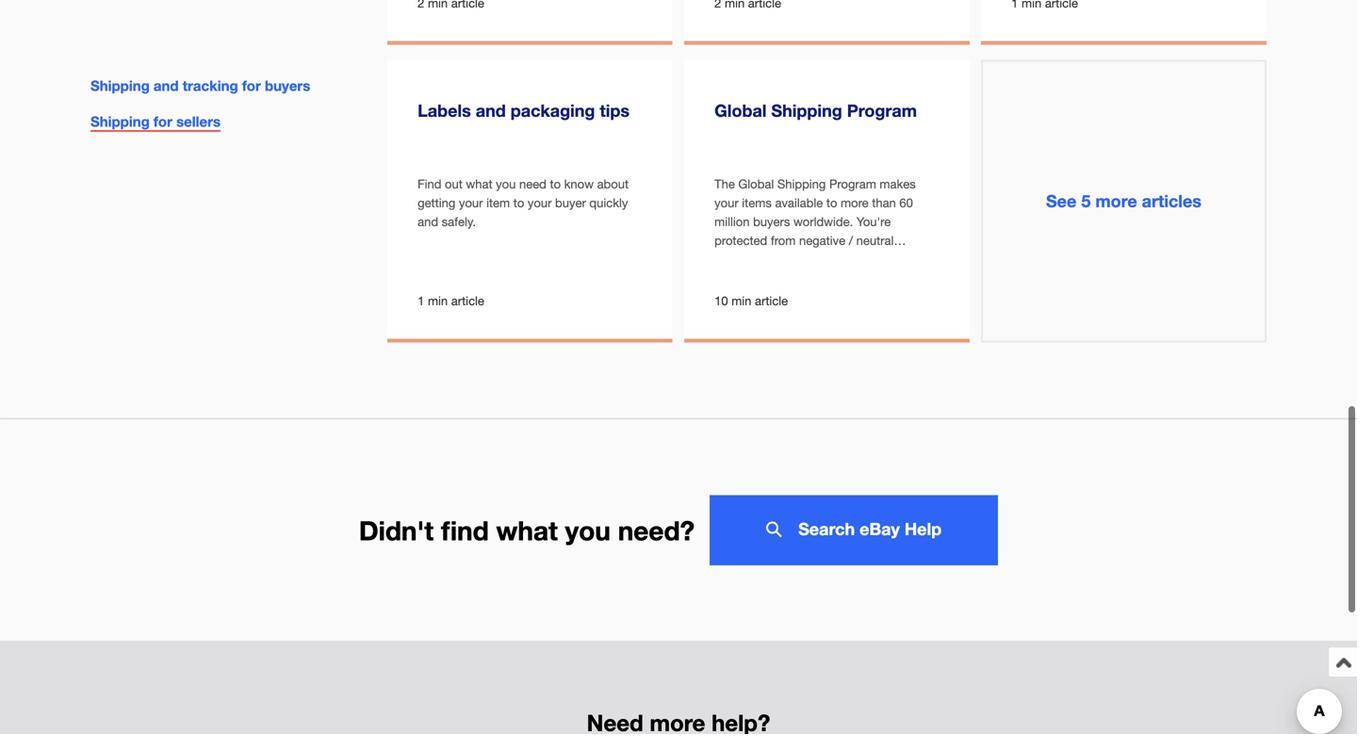 Task type: describe. For each thing, give the bounding box(es) containing it.
search ebay help
[[799, 519, 942, 539]]

about
[[597, 177, 629, 191]]

you for need
[[496, 177, 516, 191]]

the
[[888, 271, 905, 286]]

more inside the global shipping program makes your items available to more than 60 million buyers worldwide. you're protected from negative / neutral feedback, and have control over which items you want to ship through the program.
[[841, 196, 869, 210]]

control
[[826, 252, 864, 267]]

to right item
[[514, 196, 525, 210]]

1 horizontal spatial more
[[1096, 191, 1138, 211]]

shipping for sellers
[[91, 113, 221, 130]]

over
[[868, 252, 891, 267]]

shipping for sellers link
[[91, 113, 221, 132]]

you for need?
[[565, 515, 611, 546]]

out
[[445, 177, 463, 191]]

10 min article
[[715, 294, 788, 308]]

and right 'labels'
[[476, 100, 506, 121]]

have
[[797, 252, 823, 267]]

shipping and tracking for buyers
[[91, 77, 311, 94]]

min for labels
[[428, 294, 448, 308]]

program inside the global shipping program makes your items available to more than 60 million buyers worldwide. you're protected from negative / neutral feedback, and have control over which items you want to ship through the program.
[[830, 177, 877, 191]]

1 vertical spatial items
[[715, 271, 745, 286]]

help
[[905, 519, 942, 539]]

what for out
[[466, 177, 493, 191]]

5
[[1082, 191, 1091, 211]]

safely.
[[442, 215, 476, 229]]

tips
[[600, 100, 630, 121]]

find
[[441, 515, 489, 546]]

and inside find out what you need to know about getting your item to your buyer quickly and safely.
[[418, 215, 439, 229]]

million
[[715, 215, 750, 229]]

than
[[872, 196, 897, 210]]

which
[[895, 252, 927, 267]]

1
[[418, 294, 425, 308]]

10
[[715, 294, 729, 308]]

you inside the global shipping program makes your items available to more than 60 million buyers worldwide. you're protected from negative / neutral feedback, and have control over which items you want to ship through the program.
[[748, 271, 768, 286]]

tracking
[[183, 77, 238, 94]]

2 your from the left
[[528, 196, 552, 210]]

didn't find what you need?
[[359, 515, 695, 546]]

ebay
[[860, 519, 900, 539]]

article for global
[[755, 294, 788, 308]]

and up shipping for sellers
[[154, 77, 179, 94]]

protected
[[715, 233, 768, 248]]

ship
[[816, 271, 839, 286]]

need
[[520, 177, 547, 191]]

available
[[776, 196, 823, 210]]

through
[[842, 271, 884, 286]]

from
[[771, 233, 796, 248]]



Task type: vqa. For each thing, say whether or not it's contained in the screenshot.
MILLION
yes



Task type: locate. For each thing, give the bounding box(es) containing it.
0 horizontal spatial min
[[428, 294, 448, 308]]

buyers right the tracking
[[265, 77, 311, 94]]

you left 'need?'
[[565, 515, 611, 546]]

min for global
[[732, 294, 752, 308]]

1 horizontal spatial buyers
[[754, 215, 791, 229]]

0 vertical spatial what
[[466, 177, 493, 191]]

1 vertical spatial what
[[497, 515, 558, 546]]

0 horizontal spatial your
[[459, 196, 483, 210]]

0 horizontal spatial article
[[451, 294, 485, 308]]

min right 1
[[428, 294, 448, 308]]

sellers
[[176, 113, 221, 130]]

item
[[487, 196, 510, 210]]

neutral
[[857, 233, 894, 248]]

1 horizontal spatial article
[[755, 294, 788, 308]]

articles
[[1143, 191, 1202, 211]]

program up than
[[830, 177, 877, 191]]

quickly
[[590, 196, 628, 210]]

program
[[847, 100, 918, 121], [830, 177, 877, 191]]

1 vertical spatial program
[[830, 177, 877, 191]]

the
[[715, 177, 735, 191]]

need?
[[618, 515, 695, 546]]

0 horizontal spatial buyers
[[265, 77, 311, 94]]

1 min article
[[418, 294, 485, 308]]

what for find
[[497, 515, 558, 546]]

0 vertical spatial global
[[715, 100, 767, 121]]

1 your from the left
[[459, 196, 483, 210]]

to up worldwide.
[[827, 196, 838, 210]]

0 horizontal spatial you
[[496, 177, 516, 191]]

article for labels
[[451, 294, 485, 308]]

2 horizontal spatial your
[[715, 196, 739, 210]]

didn't
[[359, 515, 434, 546]]

0 vertical spatial for
[[242, 77, 261, 94]]

you up item
[[496, 177, 516, 191]]

to
[[550, 177, 561, 191], [514, 196, 525, 210], [827, 196, 838, 210], [801, 271, 812, 286]]

more
[[1096, 191, 1138, 211], [841, 196, 869, 210]]

what
[[466, 177, 493, 191], [497, 515, 558, 546]]

the global shipping program makes your items available to more than 60 million buyers worldwide. you're protected from negative / neutral feedback, and have control over which items you want to ship through the program.
[[715, 177, 927, 305]]

items up the 'program.'
[[715, 271, 745, 286]]

search ebay help link
[[710, 495, 999, 566]]

know
[[565, 177, 594, 191]]

0 horizontal spatial for
[[154, 113, 173, 130]]

1 vertical spatial global
[[739, 177, 774, 191]]

your
[[459, 196, 483, 210], [528, 196, 552, 210], [715, 196, 739, 210]]

1 vertical spatial buyers
[[754, 215, 791, 229]]

0 vertical spatial you
[[496, 177, 516, 191]]

shipping and tracking for buyers link
[[91, 77, 311, 94]]

what right out on the top left
[[466, 177, 493, 191]]

worldwide.
[[794, 215, 854, 229]]

global inside the global shipping program makes your items available to more than 60 million buyers worldwide. you're protected from negative / neutral feedback, and have control over which items you want to ship through the program.
[[739, 177, 774, 191]]

global shipping program
[[715, 100, 918, 121]]

1 horizontal spatial what
[[497, 515, 558, 546]]

want
[[771, 271, 798, 286]]

1 vertical spatial for
[[154, 113, 173, 130]]

your up "safely."
[[459, 196, 483, 210]]

min right 10 at the right of page
[[732, 294, 752, 308]]

more up you're
[[841, 196, 869, 210]]

article right 1
[[451, 294, 485, 308]]

for
[[242, 77, 261, 94], [154, 113, 173, 130]]

1 min from the left
[[428, 294, 448, 308]]

more right 5
[[1096, 191, 1138, 211]]

0 horizontal spatial what
[[466, 177, 493, 191]]

shipping inside the global shipping program makes your items available to more than 60 million buyers worldwide. you're protected from negative / neutral feedback, and have control over which items you want to ship through the program.
[[778, 177, 826, 191]]

and down getting
[[418, 215, 439, 229]]

2 horizontal spatial you
[[748, 271, 768, 286]]

getting
[[418, 196, 456, 210]]

2 article from the left
[[755, 294, 788, 308]]

shipping
[[91, 77, 150, 94], [772, 100, 843, 121], [91, 113, 150, 130], [778, 177, 826, 191]]

search
[[799, 519, 855, 539]]

buyers
[[265, 77, 311, 94], [754, 215, 791, 229]]

2 vertical spatial you
[[565, 515, 611, 546]]

min
[[428, 294, 448, 308], [732, 294, 752, 308]]

1 vertical spatial you
[[748, 271, 768, 286]]

global
[[715, 100, 767, 121], [739, 177, 774, 191]]

and inside the global shipping program makes your items available to more than 60 million buyers worldwide. you're protected from negative / neutral feedback, and have control over which items you want to ship through the program.
[[773, 252, 793, 267]]

global up the
[[715, 100, 767, 121]]

1 horizontal spatial min
[[732, 294, 752, 308]]

what inside find out what you need to know about getting your item to your buyer quickly and safely.
[[466, 177, 493, 191]]

to right need
[[550, 177, 561, 191]]

labels and packaging tips
[[418, 100, 630, 121]]

labels
[[418, 100, 471, 121]]

you inside find out what you need to know about getting your item to your buyer quickly and safely.
[[496, 177, 516, 191]]

you're
[[857, 215, 891, 229]]

program.
[[715, 290, 765, 305]]

article down want at right top
[[755, 294, 788, 308]]

60
[[900, 196, 914, 210]]

see
[[1047, 191, 1077, 211]]

and
[[154, 77, 179, 94], [476, 100, 506, 121], [418, 215, 439, 229], [773, 252, 793, 267]]

your down need
[[528, 196, 552, 210]]

program up makes
[[847, 100, 918, 121]]

items up million
[[742, 196, 772, 210]]

packaging
[[511, 100, 595, 121]]

makes
[[880, 177, 916, 191]]

for right the tracking
[[242, 77, 261, 94]]

0 horizontal spatial more
[[841, 196, 869, 210]]

1 horizontal spatial your
[[528, 196, 552, 210]]

article
[[451, 294, 485, 308], [755, 294, 788, 308]]

find
[[418, 177, 442, 191]]

2 min from the left
[[732, 294, 752, 308]]

feedback,
[[715, 252, 769, 267]]

/
[[849, 233, 853, 248]]

1 horizontal spatial you
[[565, 515, 611, 546]]

you
[[496, 177, 516, 191], [748, 271, 768, 286], [565, 515, 611, 546]]

1 horizontal spatial for
[[242, 77, 261, 94]]

your inside the global shipping program makes your items available to more than 60 million buyers worldwide. you're protected from negative / neutral feedback, and have control over which items you want to ship through the program.
[[715, 196, 739, 210]]

1 article from the left
[[451, 294, 485, 308]]

find out what you need to know about getting your item to your buyer quickly and safely.
[[418, 177, 629, 229]]

you up 10 min article on the right of page
[[748, 271, 768, 286]]

3 your from the left
[[715, 196, 739, 210]]

items
[[742, 196, 772, 210], [715, 271, 745, 286]]

0 vertical spatial items
[[742, 196, 772, 210]]

buyers up from
[[754, 215, 791, 229]]

buyers inside the global shipping program makes your items available to more than 60 million buyers worldwide. you're protected from negative / neutral feedback, and have control over which items you want to ship through the program.
[[754, 215, 791, 229]]

your down the
[[715, 196, 739, 210]]

0 vertical spatial buyers
[[265, 77, 311, 94]]

global right the
[[739, 177, 774, 191]]

see 5 more articles
[[1047, 191, 1202, 211]]

0 vertical spatial program
[[847, 100, 918, 121]]

negative
[[800, 233, 846, 248]]

to down have
[[801, 271, 812, 286]]

for left sellers
[[154, 113, 173, 130]]

what right find
[[497, 515, 558, 546]]

buyer
[[555, 196, 586, 210]]

and down from
[[773, 252, 793, 267]]



